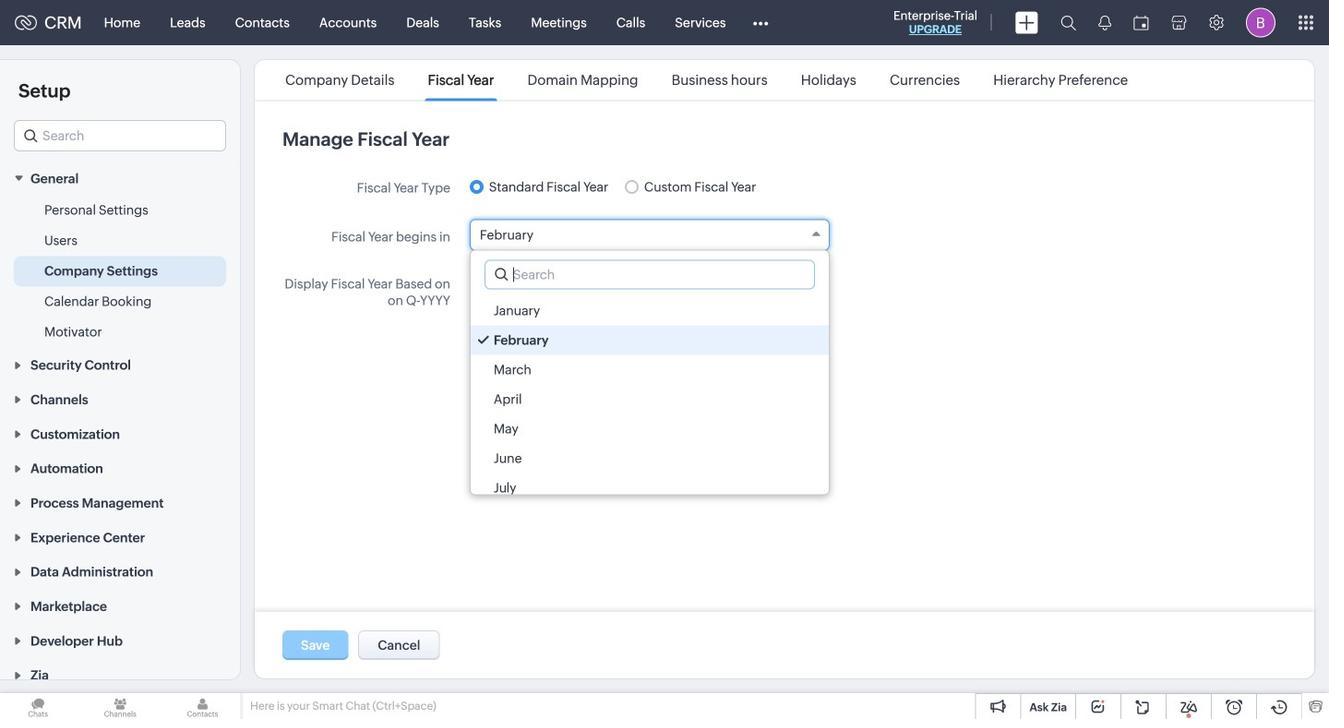 Task type: vqa. For each thing, say whether or not it's contained in the screenshot.
Create Menu icon
no



Task type: locate. For each thing, give the bounding box(es) containing it.
None field
[[470, 219, 830, 251]]

signals image
[[1099, 15, 1112, 30]]

Search text field
[[486, 261, 814, 289]]

channels image
[[82, 694, 158, 719]]

list box
[[471, 291, 829, 503]]

profile element
[[1236, 0, 1287, 45]]

region
[[0, 195, 240, 348]]

list
[[269, 60, 1145, 100]]



Task type: describe. For each thing, give the bounding box(es) containing it.
logo image
[[15, 15, 37, 30]]

profile image
[[1247, 8, 1276, 37]]

contacts image
[[165, 694, 241, 719]]

signals element
[[1088, 0, 1123, 45]]

chats image
[[0, 694, 76, 719]]



